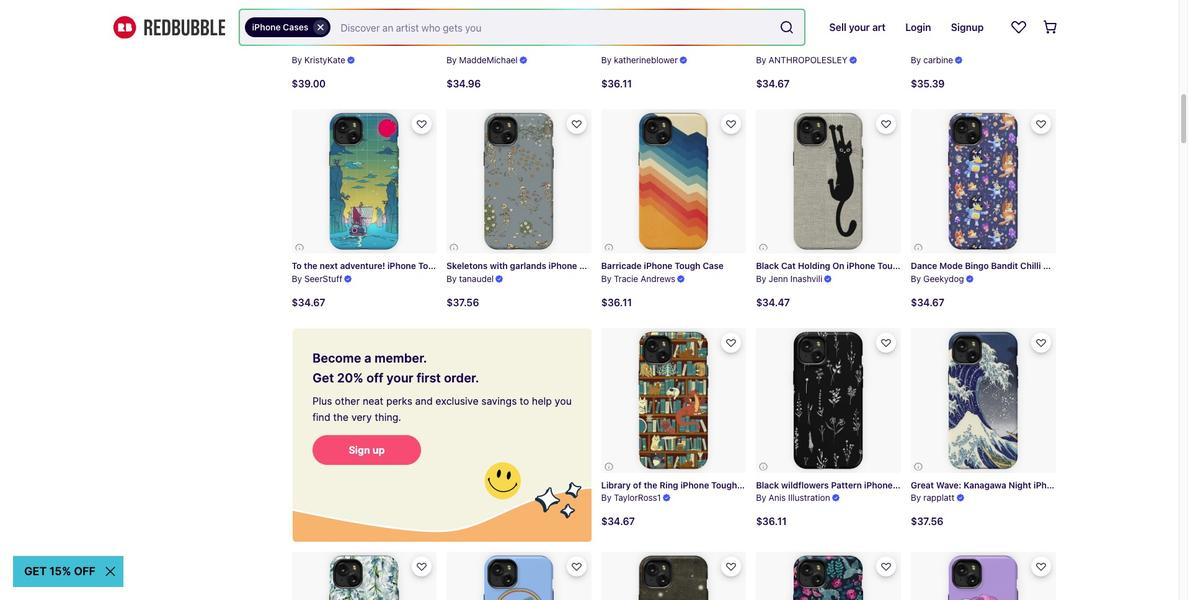 Task type: vqa. For each thing, say whether or not it's contained in the screenshot.
bottom $36.11
yes



Task type: locate. For each thing, give the bounding box(es) containing it.
on
[[833, 261, 845, 271]]

squad
[[535, 41, 561, 52]]

tough up by katherineblower
[[627, 41, 652, 52]]

the
[[681, 41, 694, 52], [304, 261, 318, 271], [644, 480, 658, 490]]

ring
[[660, 480, 679, 490]]

case
[[466, 41, 487, 52], [655, 41, 676, 52], [834, 41, 855, 52], [990, 41, 1011, 52], [446, 261, 467, 271], [608, 261, 629, 271], [906, 261, 927, 271], [703, 261, 724, 271], [1132, 261, 1153, 271], [923, 480, 944, 490], [740, 480, 761, 490], [1093, 480, 1114, 490]]

bandit
[[992, 261, 1019, 271]]

$34.67 down by geekydog
[[911, 297, 945, 308]]

by down the dinosaurs
[[292, 54, 302, 65]]

black up jenn
[[756, 261, 779, 271]]

great wave: kanagawa night iphone tough case image
[[911, 328, 1056, 473]]

next
[[320, 261, 338, 271]]

dinosaurs
[[292, 41, 334, 52]]

by down skeletons
[[447, 274, 457, 284]]

bingo
[[965, 261, 989, 271]]

$34.67 for anthropolesley
[[756, 78, 790, 89]]

iphone up carbine
[[931, 41, 960, 52]]

$37.56 for tanaudel
[[447, 297, 479, 308]]

in
[[336, 41, 344, 52]]

by down lost
[[911, 54, 921, 65]]

with
[[490, 261, 508, 271]]

by for by jenn inashvili
[[756, 274, 767, 284]]

black wildflowers pattern iphone tough case image
[[756, 328, 901, 473]]

2 vertical spatial $36.11
[[756, 516, 787, 528]]

0 vertical spatial black
[[756, 261, 779, 271]]

the right the to on the top left of the page
[[304, 261, 318, 271]]

black up the anis
[[756, 480, 779, 490]]

taylorross1
[[614, 493, 661, 503]]

barricade iphone tough case
[[602, 261, 724, 271]]

$36.11 down the anis
[[756, 516, 787, 528]]

1 vertical spatial $37.56
[[911, 516, 944, 528]]

andrews
[[641, 274, 676, 284]]

0 vertical spatial pattern
[[374, 41, 405, 52]]

midsummer nights dream #dark floral #midnight #black #rose #night iphone tough case image
[[756, 0, 901, 35]]

many
[[464, 41, 487, 52]]

barricade
[[602, 261, 642, 271]]

iphone right on
[[847, 261, 876, 271]]

carbine
[[924, 54, 954, 65]]

kanagawa
[[964, 480, 1007, 490]]

$34.67 for taylorross1
[[602, 516, 635, 528]]

tough right "night"
[[1065, 480, 1091, 490]]

black cat holding on iphone tough case image
[[756, 109, 901, 254]]

0 vertical spatial the
[[681, 41, 694, 52]]

1 vertical spatial pattern
[[831, 480, 862, 490]]

tough left skeletons
[[418, 261, 444, 271]]

by left tracie
[[602, 274, 612, 284]]

by for by kristykate
[[292, 54, 302, 65]]

black
[[756, 261, 779, 271], [756, 480, 779, 490]]

1 vertical spatial $36.11
[[602, 297, 632, 308]]

$34.67 down by anthropolesley
[[756, 78, 790, 89]]

1 horizontal spatial $37.56
[[911, 516, 944, 528]]

bird
[[516, 41, 532, 52]]

tough
[[438, 41, 464, 52], [627, 41, 652, 52], [806, 41, 832, 52], [962, 41, 988, 52], [418, 261, 444, 271], [580, 261, 605, 271], [878, 261, 904, 271], [675, 261, 701, 271], [1104, 261, 1130, 271], [895, 480, 921, 490], [712, 480, 737, 490], [1065, 480, 1091, 490]]

lost
[[911, 41, 929, 52]]

1 vertical spatial black
[[756, 480, 779, 490]]

$34.67 down by taylorross1 at bottom
[[602, 516, 635, 528]]

$36.11
[[602, 78, 632, 89], [602, 297, 632, 308], [756, 516, 787, 528]]

2 black from the top
[[756, 480, 779, 490]]

1 horizontal spatial the
[[644, 480, 658, 490]]

by down too
[[447, 54, 457, 65]]

1 vertical spatial the
[[304, 261, 318, 271]]

lost iphone tough case
[[911, 41, 1011, 52]]

iphone right garlands
[[549, 261, 577, 271]]

by down "dance"
[[911, 274, 921, 284]]

1 black from the top
[[756, 261, 779, 271]]

lost iphone tough case image
[[911, 0, 1056, 35]]

black wildflowers pattern iphone tough case
[[756, 480, 944, 490]]

by rapplatt
[[911, 493, 955, 503]]

pattern
[[374, 41, 405, 52], [831, 480, 862, 490]]

2 horizontal spatial the
[[681, 41, 694, 52]]

iphone inside button
[[252, 22, 281, 32]]

kristykate
[[304, 54, 346, 65]]

barricade iphone tough case image
[[602, 109, 746, 254]]

the right in
[[681, 41, 694, 52]]

0 vertical spatial $37.56
[[447, 297, 479, 308]]

$36.11 down tracie
[[602, 297, 632, 308]]

skeletons with garlands iphone tough case
[[447, 261, 629, 271]]

pattern right wildflowers
[[831, 480, 862, 490]]

of
[[633, 480, 642, 490]]

tracie
[[614, 274, 639, 284]]

iphone left cases
[[252, 22, 281, 32]]

$36.11 down by katherineblower
[[602, 78, 632, 89]]

tough up anthropolesley
[[806, 41, 832, 52]]

pattern right space
[[374, 41, 405, 52]]

anis
[[769, 493, 786, 503]]

black cat holding on iphone tough case
[[756, 261, 927, 271]]

birds!
[[489, 41, 513, 52]]

by
[[292, 54, 302, 65], [447, 54, 457, 65], [756, 54, 767, 65], [602, 54, 612, 65], [911, 54, 921, 65], [292, 274, 302, 284], [447, 274, 457, 284], [756, 274, 767, 284], [602, 274, 612, 284], [911, 274, 921, 284], [756, 493, 767, 503], [602, 493, 612, 503], [911, 493, 921, 503]]

by down 'again'
[[756, 54, 767, 65]]

heeler
[[1044, 261, 1071, 271]]

modal overlay box frame element
[[292, 328, 592, 542]]

dance mode bingo bandit chilli heeler iphone tough case image
[[911, 109, 1056, 254]]

iphone
[[252, 22, 281, 32], [407, 41, 436, 52], [596, 41, 624, 52], [775, 41, 804, 52], [931, 41, 960, 52], [388, 261, 416, 271], [549, 261, 577, 271], [847, 261, 876, 271], [644, 261, 673, 271], [1073, 261, 1102, 271], [865, 480, 893, 490], [681, 480, 709, 490], [1034, 480, 1063, 490]]

$37.56
[[447, 297, 479, 308], [911, 516, 944, 528]]

by left the anis
[[756, 493, 767, 503]]

$37.56 down by rapplatt
[[911, 516, 944, 528]]

great wave: kanagawa night iphone tough case
[[911, 480, 1114, 490]]

holding
[[798, 261, 831, 271]]

$34.67 down by seerstuff on the left top
[[292, 297, 325, 308]]

$34.67
[[756, 78, 790, 89], [292, 297, 325, 308], [911, 297, 945, 308], [602, 516, 635, 528]]

by down library
[[602, 493, 612, 503]]

by seerstuff
[[292, 274, 343, 284]]

0 vertical spatial $36.11
[[602, 78, 632, 89]]

garlands
[[510, 261, 547, 271]]

cat
[[782, 261, 796, 271]]

$34.67 for geekydog
[[911, 297, 945, 308]]

by down the to on the top left of the page
[[292, 274, 302, 284]]

by tracie andrews
[[602, 274, 676, 284]]

$36.11 for anis
[[756, 516, 787, 528]]

in
[[671, 41, 678, 52]]

rapplatt
[[924, 493, 955, 503]]

by left jenn
[[756, 274, 767, 284]]

adventure!
[[340, 261, 385, 271]]

by down great
[[911, 493, 921, 503]]

0 horizontal spatial $37.56
[[447, 297, 479, 308]]

by geekydog
[[911, 274, 965, 284]]

$37.56 down by tanaudel
[[447, 297, 479, 308]]

by for by katherineblower
[[602, 54, 612, 65]]

the right of
[[644, 480, 658, 490]]

iphone cases
[[252, 22, 309, 32]]

0 horizontal spatial the
[[304, 261, 318, 271]]

by for by carbine
[[911, 54, 921, 65]]

tough left many
[[438, 41, 464, 52]]

geekydog
[[924, 274, 965, 284]]

by down there's
[[602, 54, 612, 65]]

$35.39
[[911, 78, 945, 89]]

too many birds! bird squad classic iphone tough case image
[[447, 0, 592, 35]]



Task type: describe. For each thing, give the bounding box(es) containing it.
chilli
[[1021, 261, 1041, 271]]

ghost
[[644, 41, 669, 52]]

tough up "by tracie andrews"
[[580, 261, 605, 271]]

to
[[292, 261, 302, 271]]

dinosaurs in space pattern iphone tough case
[[292, 41, 487, 52]]

iphone left a
[[596, 41, 624, 52]]

star girl iphone tough case image
[[911, 552, 1056, 601]]

there's a ghost in the greenhouse again iphone tough case
[[602, 41, 855, 52]]

by for by taylorross1
[[602, 493, 612, 503]]

by anis illustration
[[756, 493, 831, 503]]

mode
[[940, 261, 963, 271]]

2 vertical spatial the
[[644, 480, 658, 490]]

seerstuff
[[304, 274, 343, 284]]

too many birds! bird squad classic iphone tough case
[[447, 41, 676, 52]]

iphone up by anthropolesley
[[775, 41, 804, 52]]

classic
[[564, 41, 594, 52]]

Search term search field
[[331, 10, 775, 45]]

wave:
[[937, 480, 962, 490]]

there's
[[602, 41, 633, 52]]

$34.96
[[447, 78, 481, 89]]

$34.47
[[756, 297, 790, 308]]

iphone right the heeler
[[1073, 261, 1102, 271]]

by for by anthropolesley
[[756, 54, 767, 65]]

iphone left great
[[865, 480, 893, 490]]

inashvili
[[791, 274, 823, 284]]

by maddemichael
[[447, 54, 518, 65]]

by tanaudel
[[447, 274, 494, 284]]

library
[[602, 480, 631, 490]]

library of the ring iphone tough case image
[[602, 328, 746, 473]]

skeletons with garlands iphone tough case image
[[447, 109, 592, 254]]

again
[[749, 41, 773, 52]]

by for by geekydog
[[911, 274, 921, 284]]

iphone right ring
[[681, 480, 709, 490]]

by for by seerstuff
[[292, 274, 302, 284]]

greenhouse
[[696, 41, 747, 52]]

by kristykate
[[292, 54, 346, 65]]

$37.56 for rapplatt
[[911, 516, 944, 528]]

tough right ring
[[712, 480, 737, 490]]

jenn
[[769, 274, 788, 284]]

to the next adventure! iphone tough case image
[[292, 109, 437, 254]]

wildflowers
[[782, 480, 829, 490]]

night
[[1009, 480, 1032, 490]]

tough left "dance"
[[878, 261, 904, 271]]

tough right the heeler
[[1104, 261, 1130, 271]]

tough up andrews
[[675, 261, 701, 271]]

by for by anis illustration
[[756, 493, 767, 503]]

black for $36.11
[[756, 480, 779, 490]]

by katherineblower
[[602, 54, 678, 65]]

library of the ring iphone tough case
[[602, 480, 761, 490]]

tanaudel
[[459, 274, 494, 284]]

space
[[346, 41, 372, 52]]

dance mode bingo bandit chilli heeler iphone tough case
[[911, 261, 1153, 271]]

$36.11 for tracie
[[602, 297, 632, 308]]

by jenn inashvili
[[756, 274, 823, 284]]

maddemichael
[[459, 54, 518, 65]]

anthropolesley
[[769, 54, 848, 65]]

iphone right "night"
[[1034, 480, 1063, 490]]

great
[[911, 480, 934, 490]]

tough up by rapplatt
[[895, 480, 921, 490]]

to the next adventure! iphone tough case
[[292, 261, 467, 271]]

by taylorross1
[[602, 493, 661, 503]]

dance
[[911, 261, 938, 271]]

$34.67 for seerstuff
[[292, 297, 325, 308]]

cases
[[283, 22, 309, 32]]

illustration
[[789, 493, 831, 503]]

$36.11 for katherineblower
[[602, 78, 632, 89]]

by for by tanaudel
[[447, 274, 457, 284]]

1 horizontal spatial pattern
[[831, 480, 862, 490]]

iphone cases button
[[245, 17, 331, 37]]

by anthropolesley
[[756, 54, 848, 65]]

redbubble logo image
[[113, 16, 225, 39]]

iphone left too
[[407, 41, 436, 52]]

by for by tracie andrews
[[602, 274, 612, 284]]

by for by rapplatt
[[911, 493, 921, 503]]

iPhone Cases field
[[240, 10, 805, 45]]

too
[[447, 41, 462, 52]]

a
[[636, 41, 642, 52]]

skeletons
[[447, 261, 488, 271]]

tough down lost iphone tough case image
[[962, 41, 988, 52]]

iphone up andrews
[[644, 261, 673, 271]]

0 horizontal spatial pattern
[[374, 41, 405, 52]]

by carbine
[[911, 54, 954, 65]]

$39.00
[[292, 78, 326, 89]]

iphone right adventure!
[[388, 261, 416, 271]]

by for by maddemichael
[[447, 54, 457, 65]]

black for $34.47
[[756, 261, 779, 271]]

katherineblower
[[614, 54, 678, 65]]



